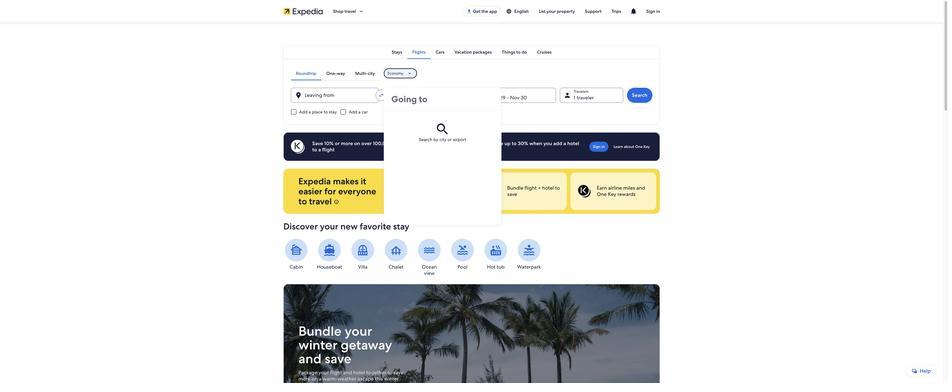 Task type: vqa. For each thing, say whether or not it's contained in the screenshot.
English button
yes



Task type: describe. For each thing, give the bounding box(es) containing it.
or inside save 10% or more on over 100,000 hotels with member prices. also, members save up to 30% when you add a hotel to a flight
[[335, 140, 340, 147]]

when
[[530, 140, 543, 147]]

travel inside expedia makes it easier for everyone to travel
[[309, 196, 332, 207]]

hotels
[[394, 140, 408, 147]]

roundtrip link
[[291, 67, 322, 80]]

traveler
[[577, 95, 594, 101]]

flight inside save 10% or more on over 100,000 hotels with member prices. also, members save up to 30% when you add a hotel to a flight
[[322, 147, 335, 153]]

trips link
[[607, 6, 627, 17]]

sign in button
[[642, 4, 666, 19]]

your for discover
[[320, 221, 339, 232]]

one inside learn about one key link
[[636, 144, 643, 149]]

bundle flight + hotel to save
[[508, 185, 560, 198]]

pool button
[[450, 239, 476, 271]]

a left place
[[309, 109, 311, 115]]

trips
[[612, 8, 622, 14]]

airline
[[609, 185, 623, 192]]

stays link
[[387, 45, 408, 59]]

with
[[409, 140, 419, 147]]

bundle your winter getaway and save main content
[[0, 23, 944, 384]]

multi-city
[[355, 71, 375, 76]]

tab list containing roundtrip
[[291, 67, 380, 80]]

hotel inside save 10% or more on over 100,000 hotels with member prices. also, members save up to 30% when you add a hotel to a flight
[[568, 140, 580, 147]]

cruises
[[538, 49, 552, 55]]

get the app link
[[463, 6, 502, 16]]

multi-
[[355, 71, 368, 76]]

cabin button
[[284, 239, 309, 271]]

sign inside "link"
[[593, 144, 601, 149]]

property
[[557, 8, 575, 14]]

29
[[500, 95, 506, 101]]

cars
[[436, 49, 445, 55]]

expedia
[[299, 176, 331, 187]]

hot tub button
[[483, 239, 509, 271]]

learn about one key link
[[611, 142, 653, 152]]

1 horizontal spatial key
[[644, 144, 650, 149]]

1 traveler button
[[560, 88, 624, 103]]

100,000
[[373, 140, 393, 147]]

discover
[[284, 221, 318, 232]]

vacation packages link
[[450, 45, 497, 59]]

30%
[[518, 140, 529, 147]]

more inside save 10% or more on over 100,000 hotels with member prices. also, members save up to 30% when you add a hotel to a flight
[[341, 140, 353, 147]]

new
[[341, 221, 358, 232]]

key inside earn airline miles and one key rewards
[[608, 191, 617, 198]]

roundtrip
[[296, 71, 317, 76]]

support link
[[580, 6, 607, 17]]

prices.
[[442, 140, 457, 147]]

app
[[490, 8, 497, 14]]

sign in link
[[590, 142, 609, 152]]

small image
[[507, 8, 512, 14]]

favorite
[[360, 221, 391, 232]]

over
[[362, 140, 372, 147]]

cruises link
[[532, 45, 557, 59]]

cabin
[[290, 264, 303, 271]]

save inside save 10% or more on over 100,000 hotels with member prices. also, members save up to 30% when you add a hotel to a flight
[[493, 140, 504, 147]]

view
[[424, 270, 435, 277]]

to inside expedia makes it easier for everyone to travel
[[299, 196, 307, 207]]

winter
[[299, 337, 338, 354]]

by
[[434, 137, 439, 143]]

miles
[[624, 185, 636, 192]]

10%
[[325, 140, 334, 147]]

travel inside dropdown button
[[345, 8, 356, 14]]

search for search by city or airport
[[419, 137, 433, 143]]

easier
[[299, 186, 323, 197]]

on inside bundle your winter getaway and save package your flight and hotel together to save more on a warm-weather escape this winter.
[[312, 376, 318, 383]]

english button
[[502, 6, 534, 17]]

vacation packages
[[455, 49, 492, 55]]

list your property
[[539, 8, 575, 14]]

one-way link
[[322, 67, 350, 80]]

more inside bundle your winter getaway and save package your flight and hotel together to save more on a warm-weather escape this winter.
[[299, 376, 311, 383]]

you
[[544, 140, 552, 147]]

bundle for your
[[299, 323, 342, 340]]

to right up
[[512, 140, 517, 147]]

xsmall image
[[334, 200, 339, 205]]

earn airline miles and one key rewards
[[597, 185, 646, 198]]

bundle your winter getaway and save package your flight and hotel together to save more on a warm-weather escape this winter.
[[299, 323, 404, 383]]

1 horizontal spatial or
[[448, 137, 452, 143]]

package
[[299, 370, 318, 377]]

one inside earn airline miles and one key rewards
[[597, 191, 607, 198]]

add for add a car
[[349, 109, 358, 115]]

a left 10%
[[319, 147, 321, 153]]

the
[[482, 8, 489, 14]]

sign inside dropdown button
[[647, 8, 656, 14]]

trailing image
[[359, 8, 364, 14]]

add for add a place to stay
[[299, 109, 308, 115]]

ocean view
[[422, 264, 437, 277]]

earn
[[597, 185, 607, 192]]

villa button
[[350, 239, 376, 271]]

search for search
[[632, 92, 648, 99]]

also,
[[458, 140, 469, 147]]

sign in inside dropdown button
[[647, 8, 660, 14]]

tab list containing stays
[[284, 45, 660, 59]]

for
[[325, 186, 336, 197]]

1 horizontal spatial city
[[440, 137, 447, 143]]

list your property link
[[534, 6, 580, 17]]

things to do
[[502, 49, 527, 55]]

3 out of 3 element
[[571, 173, 657, 210]]

things
[[502, 49, 516, 55]]

save inside bundle flight + hotel to save
[[508, 191, 518, 198]]

car
[[362, 109, 368, 115]]

getaway
[[341, 337, 392, 354]]

houseboat
[[317, 264, 342, 271]]

-
[[507, 95, 509, 101]]

nov 29 - nov 30 button
[[476, 88, 557, 103]]

one-way
[[327, 71, 345, 76]]

to right place
[[324, 109, 328, 115]]

communication center icon image
[[630, 8, 638, 15]]

hot tub
[[487, 264, 505, 271]]



Task type: locate. For each thing, give the bounding box(es) containing it.
2 horizontal spatial and
[[637, 185, 646, 192]]

shop travel
[[333, 8, 356, 14]]

sign right communication center icon
[[647, 8, 656, 14]]

one left airline
[[597, 191, 607, 198]]

1 vertical spatial one
[[597, 191, 607, 198]]

1 horizontal spatial sign
[[647, 8, 656, 14]]

0 vertical spatial travel
[[345, 8, 356, 14]]

30
[[521, 95, 527, 101]]

it
[[361, 176, 366, 187]]

1 vertical spatial more
[[299, 376, 311, 383]]

1 horizontal spatial more
[[341, 140, 353, 147]]

a left car
[[359, 109, 361, 115]]

sign in inside "link"
[[593, 144, 605, 149]]

and up package
[[299, 351, 322, 368]]

economy
[[388, 71, 404, 76]]

city right by at the top
[[440, 137, 447, 143]]

and right "warm-"
[[344, 370, 352, 377]]

1 horizontal spatial search
[[632, 92, 648, 99]]

sign left learn
[[593, 144, 601, 149]]

english
[[515, 8, 529, 14]]

to left do
[[517, 49, 521, 55]]

0 horizontal spatial on
[[312, 376, 318, 383]]

1 horizontal spatial travel
[[345, 8, 356, 14]]

shop travel button
[[328, 4, 369, 19]]

0 horizontal spatial search
[[419, 137, 433, 143]]

tub
[[497, 264, 505, 271]]

1 vertical spatial stay
[[393, 221, 410, 232]]

things to do link
[[497, 45, 532, 59]]

chalet
[[389, 264, 404, 271]]

0 vertical spatial stay
[[329, 109, 337, 115]]

1 nov from the left
[[490, 95, 499, 101]]

save right this
[[394, 370, 404, 377]]

everyone
[[338, 186, 377, 197]]

one
[[636, 144, 643, 149], [597, 191, 607, 198]]

stays
[[392, 49, 403, 55]]

stay for discover your new favorite stay
[[393, 221, 410, 232]]

to inside bundle your winter getaway and save package your flight and hotel together to save more on a warm-weather escape this winter.
[[388, 370, 393, 377]]

in inside "link"
[[602, 144, 605, 149]]

on inside save 10% or more on over 100,000 hotels with member prices. also, members save up to 30% when you add a hotel to a flight
[[354, 140, 360, 147]]

0 horizontal spatial one
[[597, 191, 607, 198]]

place
[[312, 109, 323, 115]]

1 horizontal spatial on
[[354, 140, 360, 147]]

0 horizontal spatial bundle
[[299, 323, 342, 340]]

on left the over
[[354, 140, 360, 147]]

sign in left learn
[[593, 144, 605, 149]]

1 vertical spatial flight
[[525, 185, 537, 192]]

1 horizontal spatial add
[[349, 109, 358, 115]]

waterpark
[[518, 264, 541, 271]]

in left learn
[[602, 144, 605, 149]]

your for list
[[547, 8, 556, 14]]

up
[[505, 140, 511, 147]]

nov
[[490, 95, 499, 101], [511, 95, 520, 101]]

search
[[632, 92, 648, 99], [419, 137, 433, 143]]

0 vertical spatial tab list
[[284, 45, 660, 59]]

1 horizontal spatial and
[[344, 370, 352, 377]]

0 vertical spatial sign in
[[647, 8, 660, 14]]

to inside bundle flight + hotel to save
[[556, 185, 560, 192]]

0 vertical spatial more
[[341, 140, 353, 147]]

2 horizontal spatial hotel
[[568, 140, 580, 147]]

sign
[[647, 8, 656, 14], [593, 144, 601, 149]]

bundle
[[508, 185, 524, 192], [299, 323, 342, 340]]

1 vertical spatial in
[[602, 144, 605, 149]]

to right this
[[388, 370, 393, 377]]

1 vertical spatial travel
[[309, 196, 332, 207]]

0 horizontal spatial sign
[[593, 144, 601, 149]]

more left "warm-"
[[299, 376, 311, 383]]

hot
[[487, 264, 496, 271]]

your for bundle
[[345, 323, 373, 340]]

multi-city link
[[350, 67, 380, 80]]

swap origin and destination values image
[[379, 93, 384, 98]]

0 horizontal spatial more
[[299, 376, 311, 383]]

1 horizontal spatial sign in
[[647, 8, 660, 14]]

shop
[[333, 8, 344, 14]]

0 horizontal spatial add
[[299, 109, 308, 115]]

save up "warm-"
[[325, 351, 352, 368]]

city left economy
[[368, 71, 375, 76]]

hotel right +
[[543, 185, 554, 192]]

1 horizontal spatial stay
[[393, 221, 410, 232]]

more right 10%
[[341, 140, 353, 147]]

villa
[[358, 264, 368, 271]]

1 vertical spatial sign in
[[593, 144, 605, 149]]

member
[[421, 140, 441, 147]]

0 horizontal spatial nov
[[490, 95, 499, 101]]

0 vertical spatial in
[[657, 8, 660, 14]]

to left 10%
[[313, 147, 317, 153]]

0 vertical spatial on
[[354, 140, 360, 147]]

key
[[644, 144, 650, 149], [608, 191, 617, 198]]

and
[[637, 185, 646, 192], [299, 351, 322, 368], [344, 370, 352, 377]]

hotel
[[568, 140, 580, 147], [543, 185, 554, 192], [354, 370, 365, 377]]

0 horizontal spatial key
[[608, 191, 617, 198]]

0 horizontal spatial or
[[335, 140, 340, 147]]

bundle inside bundle your winter getaway and save package your flight and hotel together to save more on a warm-weather escape this winter.
[[299, 323, 342, 340]]

in right communication center icon
[[657, 8, 660, 14]]

0 vertical spatial and
[[637, 185, 646, 192]]

1 horizontal spatial one
[[636, 144, 643, 149]]

expedia makes it easier for everyone to travel
[[299, 176, 377, 207]]

download the app button image
[[467, 9, 472, 14]]

0 horizontal spatial city
[[368, 71, 375, 76]]

1 horizontal spatial in
[[657, 8, 660, 14]]

in
[[657, 8, 660, 14], [602, 144, 605, 149]]

+
[[538, 185, 541, 192]]

one right about
[[636, 144, 643, 149]]

hotel right add
[[568, 140, 580, 147]]

nov left 29
[[490, 95, 499, 101]]

key right earn
[[608, 191, 617, 198]]

0 vertical spatial flight
[[322, 147, 335, 153]]

1 traveler
[[574, 95, 594, 101]]

1 horizontal spatial nov
[[511, 95, 520, 101]]

2 vertical spatial and
[[344, 370, 352, 377]]

bundle for flight
[[508, 185, 524, 192]]

learn
[[614, 144, 624, 149]]

this
[[375, 376, 383, 383]]

rewards
[[618, 191, 636, 198]]

together
[[366, 370, 387, 377]]

or right 10%
[[335, 140, 340, 147]]

support
[[585, 8, 602, 14]]

travel left the trailing icon on the top of the page
[[345, 8, 356, 14]]

0 vertical spatial city
[[368, 71, 375, 76]]

on left "warm-"
[[312, 376, 318, 383]]

a left "warm-"
[[319, 376, 322, 383]]

warm-
[[323, 376, 338, 383]]

1 vertical spatial on
[[312, 376, 318, 383]]

bundle inside bundle flight + hotel to save
[[508, 185, 524, 192]]

list
[[539, 8, 546, 14]]

members
[[470, 140, 492, 147]]

1 vertical spatial tab list
[[291, 67, 380, 80]]

1 vertical spatial sign
[[593, 144, 601, 149]]

1 vertical spatial and
[[299, 351, 322, 368]]

1 vertical spatial bundle
[[299, 323, 342, 340]]

more
[[341, 140, 353, 147], [299, 376, 311, 383]]

makes
[[333, 176, 359, 187]]

1 vertical spatial search
[[419, 137, 433, 143]]

0 horizontal spatial and
[[299, 351, 322, 368]]

travel sale activities deals image
[[284, 285, 660, 384]]

1 horizontal spatial bundle
[[508, 185, 524, 192]]

tab list
[[284, 45, 660, 59], [291, 67, 380, 80]]

0 vertical spatial sign
[[647, 8, 656, 14]]

add
[[299, 109, 308, 115], [349, 109, 358, 115]]

1 add from the left
[[299, 109, 308, 115]]

0 horizontal spatial sign in
[[593, 144, 605, 149]]

about
[[624, 144, 635, 149]]

save left +
[[508, 191, 518, 198]]

0 vertical spatial one
[[636, 144, 643, 149]]

2 vertical spatial flight
[[330, 370, 342, 377]]

0 vertical spatial key
[[644, 144, 650, 149]]

to
[[517, 49, 521, 55], [324, 109, 328, 115], [512, 140, 517, 147], [313, 147, 317, 153], [556, 185, 560, 192], [299, 196, 307, 207], [388, 370, 393, 377]]

search inside search button
[[632, 92, 648, 99]]

0 vertical spatial search
[[632, 92, 648, 99]]

add left car
[[349, 109, 358, 115]]

travel left xsmall image
[[309, 196, 332, 207]]

stay for add a place to stay
[[329, 109, 337, 115]]

2 vertical spatial hotel
[[354, 370, 365, 377]]

add left place
[[299, 109, 308, 115]]

save 10% or more on over 100,000 hotels with member prices. also, members save up to 30% when you add a hotel to a flight
[[313, 140, 580, 153]]

winter.
[[384, 376, 400, 383]]

1 horizontal spatial hotel
[[543, 185, 554, 192]]

expedia logo image
[[284, 7, 323, 16]]

your
[[547, 8, 556, 14], [320, 221, 339, 232], [345, 323, 373, 340], [319, 370, 329, 377]]

nov 29 - nov 30
[[490, 95, 527, 101]]

a right add
[[564, 140, 567, 147]]

add a place to stay
[[299, 109, 337, 115]]

and right miles
[[637, 185, 646, 192]]

search by city or airport
[[419, 137, 467, 143]]

hotel left together
[[354, 370, 365, 377]]

do
[[522, 49, 527, 55]]

0 vertical spatial bundle
[[508, 185, 524, 192]]

1 vertical spatial hotel
[[543, 185, 554, 192]]

get
[[473, 8, 481, 14]]

add
[[554, 140, 563, 147]]

a
[[309, 109, 311, 115], [359, 109, 361, 115], [564, 140, 567, 147], [319, 147, 321, 153], [319, 376, 322, 383]]

travel
[[345, 8, 356, 14], [309, 196, 332, 207]]

0 horizontal spatial hotel
[[354, 370, 365, 377]]

flight inside bundle flight + hotel to save
[[525, 185, 537, 192]]

1 vertical spatial city
[[440, 137, 447, 143]]

nov right - at top right
[[511, 95, 520, 101]]

or left airport
[[448, 137, 452, 143]]

0 horizontal spatial in
[[602, 144, 605, 149]]

1 vertical spatial key
[[608, 191, 617, 198]]

key right about
[[644, 144, 650, 149]]

flights
[[413, 49, 426, 55]]

Going to text field
[[384, 88, 502, 111]]

flight inside bundle your winter getaway and save package your flight and hotel together to save more on a warm-weather escape this winter.
[[330, 370, 342, 377]]

airport
[[453, 137, 467, 143]]

hotel inside bundle flight + hotel to save
[[543, 185, 554, 192]]

a inside bundle your winter getaway and save package your flight and hotel together to save more on a warm-weather escape this winter.
[[319, 376, 322, 383]]

and inside earn airline miles and one key rewards
[[637, 185, 646, 192]]

save left up
[[493, 140, 504, 147]]

one-
[[327, 71, 337, 76]]

2 nov from the left
[[511, 95, 520, 101]]

pool
[[458, 264, 468, 271]]

2 out of 3 element
[[481, 173, 567, 210]]

in inside dropdown button
[[657, 8, 660, 14]]

2 add from the left
[[349, 109, 358, 115]]

stay right place
[[329, 109, 337, 115]]

escape
[[358, 376, 374, 383]]

ocean
[[422, 264, 437, 271]]

stay right 'favorite'
[[393, 221, 410, 232]]

to right +
[[556, 185, 560, 192]]

packages
[[473, 49, 492, 55]]

learn about one key
[[614, 144, 650, 149]]

to down expedia
[[299, 196, 307, 207]]

city
[[368, 71, 375, 76], [440, 137, 447, 143]]

0 horizontal spatial stay
[[329, 109, 337, 115]]

hotel inside bundle your winter getaway and save package your flight and hotel together to save more on a warm-weather escape this winter.
[[354, 370, 365, 377]]

save
[[313, 140, 323, 147]]

get the app
[[473, 8, 497, 14]]

ocean view button
[[417, 239, 443, 277]]

sign in right communication center icon
[[647, 8, 660, 14]]

search button
[[627, 88, 653, 103]]

save
[[493, 140, 504, 147], [508, 191, 518, 198], [325, 351, 352, 368], [394, 370, 404, 377]]

0 vertical spatial hotel
[[568, 140, 580, 147]]

vacation
[[455, 49, 472, 55]]

0 horizontal spatial travel
[[309, 196, 332, 207]]



